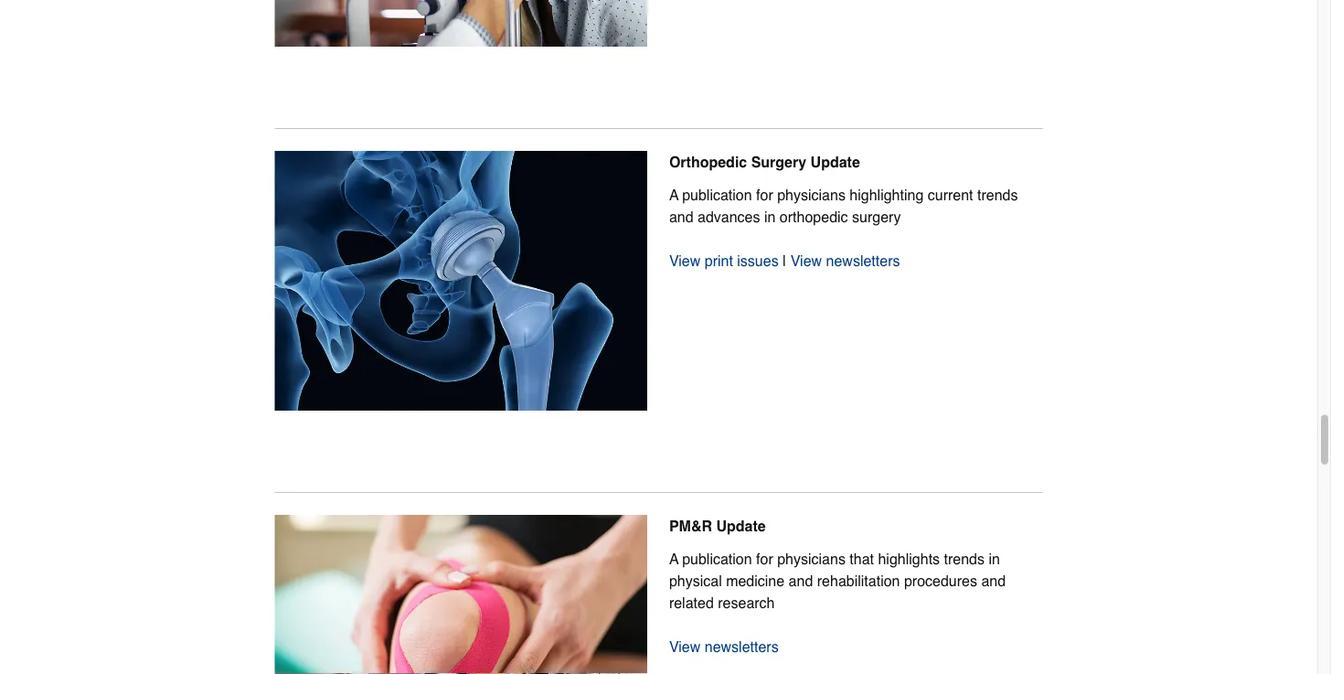Task type: vqa. For each thing, say whether or not it's contained in the screenshot.
bottommost UPDATE
yes



Task type: locate. For each thing, give the bounding box(es) containing it.
1 vertical spatial publication
[[683, 550, 753, 567]]

update up a publication for physicians highlighting current trends and advances in orthopedic surgery on the right top
[[811, 153, 861, 170]]

newsletters down surgery on the right
[[827, 252, 901, 269]]

in right "advances"
[[765, 208, 776, 225]]

physicians inside a publication for physicians that highlights trends in physical medicine and rehabilitation procedures and related research
[[778, 550, 846, 567]]

physicians
[[778, 186, 846, 203], [778, 550, 846, 567]]

view newsletters link down research
[[670, 638, 779, 655]]

publication up physical
[[683, 550, 753, 567]]

a publication for physicians highlighting current trends and advances in orthopedic surgery
[[670, 186, 1019, 225]]

newsletters
[[827, 252, 901, 269], [705, 638, 779, 655]]

1 a from the top
[[670, 186, 679, 203]]

for
[[757, 186, 774, 203], [757, 550, 774, 567]]

1 vertical spatial a
[[670, 550, 679, 567]]

physicians left that
[[778, 550, 846, 567]]

1 vertical spatial update
[[717, 517, 766, 534]]

a inside a publication for physicians highlighting current trends and advances in orthopedic surgery
[[670, 186, 679, 203]]

in inside a publication for physicians that highlights trends in physical medicine and rehabilitation procedures and related research
[[989, 550, 1001, 567]]

0 horizontal spatial in
[[765, 208, 776, 225]]

0 vertical spatial newsletters
[[827, 252, 901, 269]]

a up physical
[[670, 550, 679, 567]]

0 vertical spatial trends
[[978, 186, 1019, 203]]

for inside a publication for physicians highlighting current trends and advances in orthopedic surgery
[[757, 186, 774, 203]]

and left "advances"
[[670, 208, 694, 225]]

physicians up orthopedic
[[778, 186, 846, 203]]

trends right current
[[978, 186, 1019, 203]]

in right highlights
[[989, 550, 1001, 567]]

view newsletters link
[[791, 252, 901, 269], [670, 638, 779, 655]]

1 vertical spatial in
[[989, 550, 1001, 567]]

a
[[670, 186, 679, 203], [670, 550, 679, 567]]

and
[[670, 208, 694, 225], [789, 572, 814, 589], [982, 572, 1006, 589]]

|
[[783, 252, 787, 269]]

pm&r update
[[670, 517, 766, 534]]

1 horizontal spatial and
[[789, 572, 814, 589]]

0 vertical spatial physicians
[[778, 186, 846, 203]]

1 horizontal spatial in
[[989, 550, 1001, 567]]

2 physicians from the top
[[778, 550, 846, 567]]

1 horizontal spatial view newsletters link
[[791, 252, 901, 269]]

trends inside a publication for physicians highlighting current trends and advances in orthopedic surgery
[[978, 186, 1019, 203]]

0 horizontal spatial newsletters
[[705, 638, 779, 655]]

that
[[850, 550, 875, 567]]

0 vertical spatial view newsletters link
[[791, 252, 901, 269]]

highlights
[[879, 550, 940, 567]]

surgery
[[752, 153, 807, 170]]

for up medicine
[[757, 550, 774, 567]]

physical
[[670, 572, 722, 589]]

orthopedic
[[780, 208, 849, 225]]

view left print
[[670, 252, 701, 269]]

1 horizontal spatial update
[[811, 153, 861, 170]]

1 vertical spatial for
[[757, 550, 774, 567]]

for down orthopedic surgery update
[[757, 186, 774, 203]]

related
[[670, 594, 714, 611]]

for inside a publication for physicians that highlights trends in physical medicine and rehabilitation procedures and related research
[[757, 550, 774, 567]]

publication inside a publication for physicians highlighting current trends and advances in orthopedic surgery
[[683, 186, 753, 203]]

publication up "advances"
[[683, 186, 753, 203]]

trends inside a publication for physicians that highlights trends in physical medicine and rehabilitation procedures and related research
[[945, 550, 985, 567]]

procedures
[[905, 572, 978, 589]]

1 publication from the top
[[683, 186, 753, 203]]

0 horizontal spatial update
[[717, 517, 766, 534]]

view newsletters link down surgery on the right
[[791, 252, 901, 269]]

highlighting
[[850, 186, 924, 203]]

2 horizontal spatial and
[[982, 572, 1006, 589]]

1 horizontal spatial newsletters
[[827, 252, 901, 269]]

for for in
[[757, 186, 774, 203]]

0 horizontal spatial and
[[670, 208, 694, 225]]

issues
[[738, 252, 779, 269]]

newsletters down research
[[705, 638, 779, 655]]

physicians for and
[[778, 550, 846, 567]]

1 physicians from the top
[[778, 186, 846, 203]]

research
[[718, 594, 775, 611]]

publication inside a publication for physicians that highlights trends in physical medicine and rehabilitation procedures and related research
[[683, 550, 753, 567]]

and right medicine
[[789, 572, 814, 589]]

for for medicine
[[757, 550, 774, 567]]

pm&r
[[670, 517, 713, 534]]

orthopedic surgery update
[[670, 153, 861, 170]]

0 vertical spatial publication
[[683, 186, 753, 203]]

publication for physical
[[683, 550, 753, 567]]

medicine
[[726, 572, 785, 589]]

view
[[670, 252, 701, 269], [791, 252, 822, 269], [670, 638, 701, 655]]

update right pm&r
[[717, 517, 766, 534]]

publication
[[683, 186, 753, 203], [683, 550, 753, 567]]

1 vertical spatial view newsletters link
[[670, 638, 779, 655]]

1 vertical spatial physicians
[[778, 550, 846, 567]]

and right procedures
[[982, 572, 1006, 589]]

2 a from the top
[[670, 550, 679, 567]]

a for a publication for physicians that highlights trends in physical medicine and rehabilitation procedures and related research
[[670, 550, 679, 567]]

0 vertical spatial a
[[670, 186, 679, 203]]

0 vertical spatial for
[[757, 186, 774, 203]]

2 publication from the top
[[683, 550, 753, 567]]

physicians inside a publication for physicians highlighting current trends and advances in orthopedic surgery
[[778, 186, 846, 203]]

a inside a publication for physicians that highlights trends in physical medicine and rehabilitation procedures and related research
[[670, 550, 679, 567]]

in inside a publication for physicians highlighting current trends and advances in orthopedic surgery
[[765, 208, 776, 225]]

in
[[765, 208, 776, 225], [989, 550, 1001, 567]]

view for view newsletters
[[670, 638, 701, 655]]

1 vertical spatial newsletters
[[705, 638, 779, 655]]

trends
[[978, 186, 1019, 203], [945, 550, 985, 567]]

view down related
[[670, 638, 701, 655]]

1 vertical spatial trends
[[945, 550, 985, 567]]

1 for from the top
[[757, 186, 774, 203]]

a down orthopedic
[[670, 186, 679, 203]]

trends up procedures
[[945, 550, 985, 567]]

0 vertical spatial in
[[765, 208, 776, 225]]

update
[[811, 153, 861, 170], [717, 517, 766, 534]]

2 for from the top
[[757, 550, 774, 567]]



Task type: describe. For each thing, give the bounding box(es) containing it.
advances
[[698, 208, 761, 225]]

current
[[928, 186, 974, 203]]

trends for highlights
[[945, 550, 985, 567]]

physicians for orthopedic
[[778, 186, 846, 203]]

view for view print issues | view newsletters
[[670, 252, 701, 269]]

rehabilitation
[[818, 572, 901, 589]]

print
[[705, 252, 734, 269]]

publication for advances
[[683, 186, 753, 203]]

view print issues link
[[670, 252, 779, 269]]

surgery
[[853, 208, 901, 225]]

a for a publication for physicians highlighting current trends and advances in orthopedic surgery
[[670, 186, 679, 203]]

view print issues | view newsletters
[[670, 252, 901, 269]]

view newsletters
[[670, 638, 779, 655]]

0 horizontal spatial view newsletters link
[[670, 638, 779, 655]]

orthopedic
[[670, 153, 748, 170]]

and inside a publication for physicians highlighting current trends and advances in orthopedic surgery
[[670, 208, 694, 225]]

0 vertical spatial update
[[811, 153, 861, 170]]

trends for current
[[978, 186, 1019, 203]]

view right "|"
[[791, 252, 822, 269]]

a publication for physicians that highlights trends in physical medicine and rehabilitation procedures and related research
[[670, 550, 1006, 611]]



